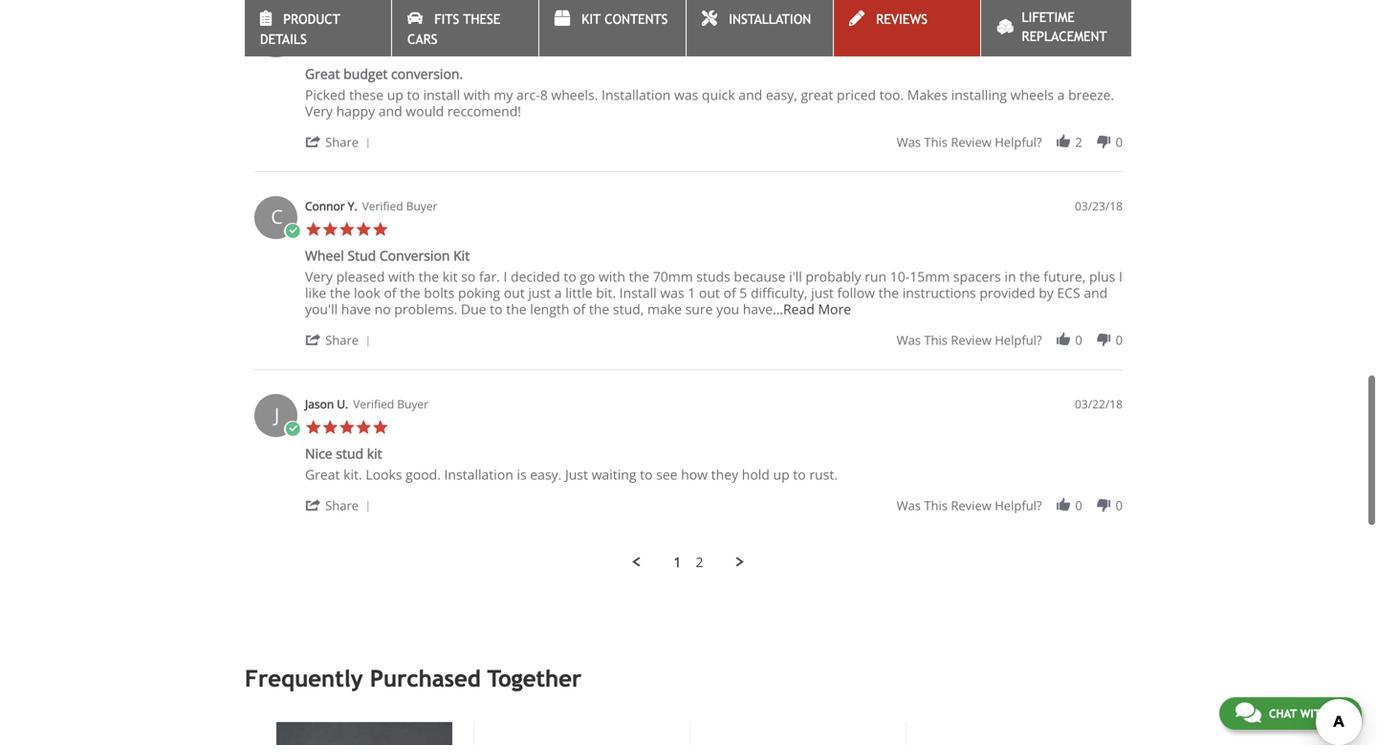 Task type: locate. For each thing, give the bounding box(es) containing it.
pleased
[[336, 267, 385, 286]]

2 seperator image from the top
[[362, 336, 374, 347]]

derrick
[[305, 16, 344, 32]]

1 horizontal spatial kit
[[582, 11, 601, 27]]

vote down review by connor y. on 23 mar 2018 image
[[1096, 332, 1113, 348]]

share button down happy
[[305, 133, 377, 151]]

out left 5
[[699, 284, 720, 302]]

1 horizontal spatial 1
[[688, 284, 696, 302]]

1 was this review helpful? from the top
[[897, 134, 1043, 151]]

a inside very pleased with the kit so far. i decided to go with the 70mm studs because i'll probably run 10-15mm spacers in the future, plus i like the look of the bolts poking out just a little bit. install was 1 out of 5 difficulty, just follow the instructions provided by ecs and you'll have no problems. due to the length of the stud, make sure you have
[[555, 284, 562, 302]]

great up picked
[[305, 65, 340, 83]]

0 vertical spatial group
[[897, 134, 1123, 151]]

reccomend!
[[448, 102, 521, 120]]

would
[[406, 102, 444, 120]]

of
[[384, 284, 397, 302], [724, 284, 736, 302], [573, 300, 586, 318]]

3 helpful? from the top
[[995, 497, 1043, 514]]

a right the wheels
[[1058, 86, 1065, 104]]

1 seperator image from the top
[[362, 138, 374, 149]]

seperator image
[[362, 138, 374, 149], [362, 336, 374, 347], [362, 501, 374, 513]]

up
[[387, 86, 404, 104], [774, 466, 790, 484]]

i right plus
[[1120, 267, 1123, 286]]

1 have from the left
[[341, 300, 371, 318]]

waiting
[[592, 466, 637, 484]]

2 vertical spatial was
[[897, 497, 921, 514]]

star image
[[305, 39, 322, 56], [305, 221, 322, 238], [339, 221, 355, 238], [372, 221, 389, 238], [305, 419, 322, 436], [339, 419, 355, 436], [355, 419, 372, 436], [372, 419, 389, 436]]

2 helpful? from the top
[[995, 332, 1043, 349]]

too.
[[880, 86, 904, 104]]

u.
[[337, 396, 349, 412]]

1 left studs
[[688, 284, 696, 302]]

star image
[[322, 39, 339, 56], [339, 39, 355, 56], [355, 39, 372, 56], [372, 39, 389, 56], [322, 221, 339, 238], [355, 221, 372, 238], [322, 419, 339, 436]]

3 this from the top
[[925, 497, 948, 514]]

to down "conversion."
[[407, 86, 420, 104]]

2 vertical spatial seperator image
[[362, 501, 374, 513]]

verified buyer heading
[[362, 16, 437, 33], [362, 198, 438, 214], [353, 396, 429, 412]]

provided
[[980, 284, 1036, 302]]

1 inside very pleased with the kit so far. i decided to go with the 70mm studs because i'll probably run 10-15mm spacers in the future, plus i like the look of the bolts poking out just a little bit. install was 1 out of 5 difficulty, just follow the instructions provided by ecs and you'll have no problems. due to the length of the stud, make sure you have
[[688, 284, 696, 302]]

0 right vote down review by derrick c. on 27 mar 2018 image
[[1116, 134, 1123, 151]]

circle checkmark image right j at bottom
[[284, 421, 301, 438]]

1 vertical spatial 2
[[696, 553, 704, 571]]

helpful? for j
[[995, 497, 1043, 514]]

share down happy
[[325, 134, 359, 151]]

installation link
[[687, 0, 833, 56]]

1 great from the top
[[305, 65, 340, 83]]

circle checkmark image right the d
[[284, 41, 301, 58]]

great down nice
[[305, 466, 340, 484]]

you'll
[[305, 300, 338, 318]]

by
[[1039, 284, 1054, 302]]

1 share button from the top
[[305, 133, 377, 151]]

1 left '2' link
[[674, 553, 682, 571]]

review date 03/23/18 element
[[1076, 198, 1123, 214]]

2 share button from the top
[[305, 331, 377, 349]]

very inside very pleased with the kit so far. i decided to go with the 70mm studs because i'll probably run 10-15mm spacers in the future, plus i like the look of the bolts poking out just a little bit. install was 1 out of 5 difficulty, just follow the instructions provided by ecs and you'll have no problems. due to the length of the stud, make sure you have
[[305, 267, 333, 286]]

verified for c
[[362, 198, 403, 214]]

menu containing 1
[[245, 553, 1133, 571]]

was this review helpful? down installing
[[897, 134, 1043, 151]]

buyer for c
[[406, 198, 438, 214]]

3 share button from the top
[[305, 496, 377, 514]]

with down the conversion
[[389, 267, 415, 286]]

was this review helpful?
[[897, 134, 1043, 151], [897, 332, 1043, 349], [897, 497, 1043, 514]]

1 horizontal spatial a
[[1058, 86, 1065, 104]]

a left little
[[555, 284, 562, 302]]

2 vertical spatial share button
[[305, 496, 377, 514]]

helpful?
[[995, 134, 1043, 151], [995, 332, 1043, 349], [995, 497, 1043, 514]]

1 vertical spatial group
[[897, 332, 1123, 349]]

and
[[739, 86, 763, 104], [379, 102, 403, 120], [1084, 284, 1108, 302]]

together
[[488, 666, 582, 692]]

review down installing
[[951, 134, 992, 151]]

review for c
[[951, 332, 992, 349]]

1 vertical spatial verified
[[362, 198, 403, 214]]

2 vertical spatial review
[[951, 497, 992, 514]]

was this review helpful? for j
[[897, 497, 1043, 514]]

2 right vote up review by derrick c. on 27 mar 2018 image
[[1076, 134, 1083, 151]]

1 review from the top
[[951, 134, 992, 151]]

2 right 1 link
[[696, 553, 704, 571]]

0 for d
[[1116, 134, 1123, 151]]

plus
[[1090, 267, 1116, 286]]

seperator image for d
[[362, 138, 374, 149]]

a
[[1058, 86, 1065, 104], [555, 284, 562, 302]]

review date 03/27/18 element
[[1076, 16, 1123, 33]]

share image
[[305, 332, 322, 348]]

0 vertical spatial installation
[[729, 11, 812, 27]]

3 was from the top
[[897, 497, 921, 514]]

verified for j
[[353, 396, 394, 412]]

vote up review by jason u. on 22 mar 2018 image
[[1056, 497, 1072, 514]]

little
[[566, 284, 593, 302]]

in
[[1005, 267, 1017, 286]]

the left the length
[[506, 300, 527, 318]]

share image down nice
[[305, 497, 322, 514]]

was for j
[[897, 497, 921, 514]]

2 horizontal spatial and
[[1084, 284, 1108, 302]]

0 horizontal spatial up
[[387, 86, 404, 104]]

installation right wheels.
[[602, 86, 671, 104]]

installation up easy,
[[729, 11, 812, 27]]

door panel clip - priced each image
[[277, 722, 453, 745]]

0 horizontal spatial a
[[555, 284, 562, 302]]

out right far.
[[504, 284, 525, 302]]

replacement
[[1022, 29, 1108, 44]]

1 vertical spatial circle checkmark image
[[284, 223, 301, 240]]

0 vertical spatial was
[[897, 134, 921, 151]]

menu
[[245, 553, 1133, 571]]

2 share from the top
[[325, 332, 359, 349]]

seperator image down kit.
[[362, 501, 374, 513]]

2 great from the top
[[305, 466, 340, 484]]

the
[[419, 267, 439, 286], [629, 267, 650, 286], [1020, 267, 1041, 286], [330, 284, 351, 302], [400, 284, 421, 302], [879, 284, 900, 302], [506, 300, 527, 318], [589, 300, 610, 318]]

1 vertical spatial verified buyer heading
[[362, 198, 438, 214]]

share image for d
[[305, 134, 322, 150]]

2 just from the left
[[812, 284, 834, 302]]

1 vertical spatial was
[[661, 284, 685, 302]]

1 out from the left
[[504, 284, 525, 302]]

1 share from the top
[[325, 134, 359, 151]]

review down instructions
[[951, 332, 992, 349]]

just left little
[[529, 284, 551, 302]]

0 vertical spatial circle checkmark image
[[284, 41, 301, 58]]

share
[[325, 134, 359, 151], [325, 332, 359, 349], [325, 497, 359, 514]]

1 horizontal spatial kit
[[443, 267, 458, 286]]

1 horizontal spatial 2
[[1076, 134, 1083, 151]]

nice stud kit great kit. looks good. installation is easy. just waiting to see how they hold up to rust.
[[305, 444, 838, 484]]

helpful? left vote up review by jason u. on 22 mar 2018 "icon" on the bottom right of page
[[995, 497, 1043, 514]]

2 vertical spatial installation
[[444, 466, 514, 484]]

0 right vote down review by jason u. on 22 mar 2018 image
[[1116, 497, 1123, 514]]

just
[[565, 466, 588, 484]]

0 horizontal spatial kit
[[367, 444, 382, 463]]

was
[[675, 86, 699, 104], [661, 284, 685, 302]]

i right far.
[[504, 267, 508, 286]]

wheels.
[[552, 86, 598, 104]]

review
[[951, 134, 992, 151], [951, 332, 992, 349], [951, 497, 992, 514]]

share right share icon
[[325, 332, 359, 349]]

up right 'hold' at the right of the page
[[774, 466, 790, 484]]

1 vertical spatial share image
[[305, 497, 322, 514]]

helpful? left vote up review by connor y. on 23 mar 2018 image
[[995, 332, 1043, 349]]

0 vertical spatial was
[[675, 86, 699, 104]]

just right i'll
[[812, 284, 834, 302]]

1 horizontal spatial up
[[774, 466, 790, 484]]

1 was from the top
[[897, 134, 921, 151]]

0 vertical spatial share button
[[305, 133, 377, 151]]

1 vertical spatial was this review helpful?
[[897, 332, 1043, 349]]

the down the conversion
[[419, 267, 439, 286]]

nice
[[305, 444, 333, 463]]

2 was from the top
[[897, 332, 921, 349]]

buyer for j
[[397, 396, 429, 412]]

tab panel containing d
[[245, 0, 1133, 571]]

2 vertical spatial verified
[[353, 396, 394, 412]]

helpful? for c
[[995, 332, 1043, 349]]

review for d
[[951, 134, 992, 151]]

1 group from the top
[[897, 134, 1123, 151]]

circle checkmark image for d
[[284, 41, 301, 58]]

buyer right u.
[[397, 396, 429, 412]]

vote up review by connor y. on 23 mar 2018 image
[[1056, 332, 1072, 348]]

share image down picked
[[305, 134, 322, 150]]

up right these
[[387, 86, 404, 104]]

0 horizontal spatial installation
[[444, 466, 514, 484]]

very left happy
[[305, 102, 333, 120]]

10-
[[891, 267, 910, 286]]

2 vertical spatial this
[[925, 497, 948, 514]]

1 horizontal spatial installation
[[602, 86, 671, 104]]

fits these cars link
[[392, 0, 539, 56]]

budget
[[344, 65, 388, 83]]

like
[[305, 284, 327, 302]]

was left quick
[[675, 86, 699, 104]]

was this review helpful? for d
[[897, 134, 1043, 151]]

decided
[[511, 267, 560, 286]]

kit left contents at the top left of the page
[[582, 11, 601, 27]]

very
[[305, 102, 333, 120], [305, 267, 333, 286]]

1 circle checkmark image from the top
[[284, 41, 301, 58]]

1 horizontal spatial have
[[743, 300, 773, 318]]

3 circle checkmark image from the top
[[284, 421, 301, 438]]

studs
[[697, 267, 731, 286]]

verified buyer heading for d
[[362, 16, 437, 33]]

with left my
[[464, 86, 491, 104]]

1 vertical spatial installation
[[602, 86, 671, 104]]

3 was this review helpful? from the top
[[897, 497, 1043, 514]]

...read more button
[[773, 300, 852, 318]]

have
[[341, 300, 371, 318], [743, 300, 773, 318]]

have left no on the left of page
[[341, 300, 371, 318]]

kit left so
[[443, 267, 458, 286]]

1 vertical spatial buyer
[[406, 198, 438, 214]]

0 vertical spatial kit
[[443, 267, 458, 286]]

circle checkmark image right c
[[284, 223, 301, 240]]

1 vertical spatial this
[[925, 332, 948, 349]]

0 vertical spatial verified buyer heading
[[362, 16, 437, 33]]

tab panel
[[245, 0, 1133, 571]]

group
[[897, 134, 1123, 151], [897, 332, 1123, 349], [897, 497, 1123, 514]]

great budget conversion. picked these up to install with my arc-8 wheels. installation was quick and easy, great priced too. makes installing wheels a breeze. very happy and would reccomend!
[[305, 65, 1115, 120]]

product details link
[[245, 0, 391, 56]]

poking
[[458, 284, 501, 302]]

installing
[[952, 86, 1008, 104]]

great budget conversion. heading
[[305, 65, 463, 87]]

1 horizontal spatial and
[[739, 86, 763, 104]]

0 horizontal spatial out
[[504, 284, 525, 302]]

0 vertical spatial a
[[1058, 86, 1065, 104]]

kit up looks
[[367, 444, 382, 463]]

0 horizontal spatial i
[[504, 267, 508, 286]]

...read more
[[773, 300, 852, 318]]

3 review from the top
[[951, 497, 992, 514]]

verified right y.
[[362, 198, 403, 214]]

sure
[[686, 300, 713, 318]]

connor y. verified buyer
[[305, 198, 438, 214]]

reviews link
[[834, 0, 981, 56]]

0 for j
[[1116, 497, 1123, 514]]

2 was this review helpful? from the top
[[897, 332, 1043, 349]]

1 vertical spatial a
[[555, 284, 562, 302]]

share down kit.
[[325, 497, 359, 514]]

to
[[407, 86, 420, 104], [564, 267, 577, 286], [490, 300, 503, 318], [640, 466, 653, 484], [794, 466, 806, 484]]

1 vertical spatial up
[[774, 466, 790, 484]]

0 vertical spatial share image
[[305, 134, 322, 150]]

share button down kit.
[[305, 496, 377, 514]]

1 horizontal spatial just
[[812, 284, 834, 302]]

2
[[1076, 134, 1083, 151], [696, 553, 704, 571]]

product
[[283, 11, 340, 27]]

seperator image down look
[[362, 336, 374, 347]]

contents
[[605, 11, 668, 27]]

0 vertical spatial this
[[925, 134, 948, 151]]

2 vertical spatial group
[[897, 497, 1123, 514]]

verified buyer heading right c.
[[362, 16, 437, 33]]

0 vertical spatial 2
[[1076, 134, 1083, 151]]

a inside great budget conversion. picked these up to install with my arc-8 wheels. installation was quick and easy, great priced too. makes installing wheels a breeze. very happy and would reccomend!
[[1058, 86, 1065, 104]]

2 vertical spatial share
[[325, 497, 359, 514]]

2 out from the left
[[699, 284, 720, 302]]

buyer up "conversion."
[[406, 16, 437, 32]]

verified right c.
[[362, 16, 403, 32]]

3 share from the top
[[325, 497, 359, 514]]

buyer
[[406, 16, 437, 32], [406, 198, 438, 214], [397, 396, 429, 412]]

review left vote up review by jason u. on 22 mar 2018 "icon" on the bottom right of page
[[951, 497, 992, 514]]

with
[[464, 86, 491, 104], [389, 267, 415, 286], [599, 267, 626, 286], [1301, 707, 1329, 721]]

1 vertical spatial was
[[897, 332, 921, 349]]

was this review helpful? left vote up review by jason u. on 22 mar 2018 "icon" on the bottom right of page
[[897, 497, 1043, 514]]

kit contents link
[[540, 0, 686, 56]]

0 right "vote down review by connor y. on 23 mar 2018" image
[[1116, 332, 1123, 349]]

instructions
[[903, 284, 977, 302]]

to right due at the top
[[490, 300, 503, 318]]

of right look
[[384, 284, 397, 302]]

and left easy,
[[739, 86, 763, 104]]

2 vertical spatial helpful?
[[995, 497, 1043, 514]]

1 vertical spatial very
[[305, 267, 333, 286]]

1 link
[[674, 553, 682, 571]]

lifetime
[[1022, 10, 1075, 25]]

0 vertical spatial share
[[325, 134, 359, 151]]

1 this from the top
[[925, 134, 948, 151]]

1 vertical spatial kit
[[367, 444, 382, 463]]

very down wheel
[[305, 267, 333, 286]]

verified right u.
[[353, 396, 394, 412]]

share button down you'll
[[305, 331, 377, 349]]

0 vertical spatial up
[[387, 86, 404, 104]]

0 vertical spatial was this review helpful?
[[897, 134, 1043, 151]]

0 horizontal spatial kit
[[454, 246, 470, 265]]

1 horizontal spatial i
[[1120, 267, 1123, 286]]

buyer up the conversion
[[406, 198, 438, 214]]

future,
[[1044, 267, 1086, 286]]

2 review from the top
[[951, 332, 992, 349]]

2 this from the top
[[925, 332, 948, 349]]

great inside nice stud kit great kit. looks good. installation is easy. just waiting to see how they hold up to rust.
[[305, 466, 340, 484]]

1 vertical spatial kit
[[454, 246, 470, 265]]

2 very from the top
[[305, 267, 333, 286]]

1 share image from the top
[[305, 134, 322, 150]]

conversion
[[380, 246, 450, 265]]

0 vertical spatial helpful?
[[995, 134, 1043, 151]]

installation inside great budget conversion. picked these up to install with my arc-8 wheels. installation was quick and easy, great priced too. makes installing wheels a breeze. very happy and would reccomend!
[[602, 86, 671, 104]]

group for j
[[897, 497, 1123, 514]]

1 vertical spatial helpful?
[[995, 332, 1043, 349]]

2 circle checkmark image from the top
[[284, 223, 301, 240]]

3 seperator image from the top
[[362, 501, 374, 513]]

1 very from the top
[[305, 102, 333, 120]]

0 vertical spatial great
[[305, 65, 340, 83]]

2 vertical spatial was this review helpful?
[[897, 497, 1043, 514]]

vote up review by derrick c. on 27 mar 2018 image
[[1056, 134, 1072, 150]]

of left 5
[[724, 284, 736, 302]]

0 vertical spatial seperator image
[[362, 138, 374, 149]]

was left sure
[[661, 284, 685, 302]]

0 right vote up review by jason u. on 22 mar 2018 "icon" on the bottom right of page
[[1076, 497, 1083, 514]]

very pleased with the kit so far. i decided to go with the 70mm studs because i'll probably run 10-15mm spacers in the future, plus i like the look of the bolts poking out just a little bit. install was 1 out of 5 difficulty, just follow the instructions provided by ecs and you'll have no problems. due to the length of the stud, make sure you have
[[305, 267, 1123, 318]]

kit up so
[[454, 246, 470, 265]]

0 vertical spatial very
[[305, 102, 333, 120]]

0 horizontal spatial 1
[[674, 553, 682, 571]]

and right the ecs
[[1084, 284, 1108, 302]]

0 for c
[[1116, 332, 1123, 349]]

1
[[688, 284, 696, 302], [674, 553, 682, 571]]

0 vertical spatial 1
[[688, 284, 696, 302]]

chat with us link
[[1220, 698, 1363, 730]]

difficulty,
[[751, 284, 808, 302]]

1 vertical spatial share
[[325, 332, 359, 349]]

product details
[[260, 11, 340, 47]]

2 vertical spatial circle checkmark image
[[284, 421, 301, 438]]

and inside very pleased with the kit so far. i decided to go with the 70mm studs because i'll probably run 10-15mm spacers in the future, plus i like the look of the bolts poking out just a little bit. install was 1 out of 5 difficulty, just follow the instructions provided by ecs and you'll have no problems. due to the length of the stud, make sure you have
[[1084, 284, 1108, 302]]

the left stud,
[[589, 300, 610, 318]]

verified buyer heading right y.
[[362, 198, 438, 214]]

buyer for d
[[406, 16, 437, 32]]

problems.
[[395, 300, 458, 318]]

1 i from the left
[[504, 267, 508, 286]]

was this review helpful? down instructions
[[897, 332, 1043, 349]]

installation left is
[[444, 466, 514, 484]]

seperator image for c
[[362, 336, 374, 347]]

1 vertical spatial review
[[951, 332, 992, 349]]

2 vertical spatial buyer
[[397, 396, 429, 412]]

great
[[305, 65, 340, 83], [305, 466, 340, 484]]

of right the length
[[573, 300, 586, 318]]

group for d
[[897, 134, 1123, 151]]

1 helpful? from the top
[[995, 134, 1043, 151]]

1 vertical spatial share button
[[305, 331, 377, 349]]

circle checkmark image
[[284, 41, 301, 58], [284, 223, 301, 240], [284, 421, 301, 438]]

and left would
[[379, 102, 403, 120]]

0 horizontal spatial have
[[341, 300, 371, 318]]

vote down review by derrick c. on 27 mar 2018 image
[[1096, 134, 1113, 150]]

quick
[[702, 86, 736, 104]]

installation inside installation "link"
[[729, 11, 812, 27]]

frequently purchased together
[[245, 666, 582, 692]]

verified buyer heading right u.
[[353, 396, 429, 412]]

1 vertical spatial great
[[305, 466, 340, 484]]

seperator image down happy
[[362, 138, 374, 149]]

i
[[504, 267, 508, 286], [1120, 267, 1123, 286]]

2 horizontal spatial installation
[[729, 11, 812, 27]]

go
[[580, 267, 596, 286]]

1 horizontal spatial out
[[699, 284, 720, 302]]

0 vertical spatial verified
[[362, 16, 403, 32]]

1 vertical spatial seperator image
[[362, 336, 374, 347]]

easy.
[[530, 466, 562, 484]]

share image
[[305, 134, 322, 150], [305, 497, 322, 514]]

verified buyer heading for j
[[353, 396, 429, 412]]

2 group from the top
[[897, 332, 1123, 349]]

2 vertical spatial verified buyer heading
[[353, 396, 429, 412]]

3 group from the top
[[897, 497, 1123, 514]]

2 share image from the top
[[305, 497, 322, 514]]

the right follow on the top right of page
[[879, 284, 900, 302]]

have right you
[[743, 300, 773, 318]]

you
[[717, 300, 740, 318]]

0 vertical spatial review
[[951, 134, 992, 151]]

0 vertical spatial buyer
[[406, 16, 437, 32]]

helpful? left vote up review by derrick c. on 27 mar 2018 image
[[995, 134, 1043, 151]]

0 horizontal spatial just
[[529, 284, 551, 302]]



Task type: describe. For each thing, give the bounding box(es) containing it.
share button for c
[[305, 331, 377, 349]]

2 have from the left
[[743, 300, 773, 318]]

03/27/18
[[1076, 16, 1123, 32]]

stud,
[[613, 300, 644, 318]]

nice stud kit heading
[[305, 444, 382, 467]]

us
[[1333, 707, 1346, 721]]

installation inside nice stud kit great kit. looks good. installation is easy. just waiting to see how they hold up to rust.
[[444, 466, 514, 484]]

jason u. verified buyer
[[305, 396, 429, 412]]

with inside great budget conversion. picked these up to install with my arc-8 wheels. installation was quick and easy, great priced too. makes installing wheels a breeze. very happy and would reccomend!
[[464, 86, 491, 104]]

purchased
[[370, 666, 481, 692]]

was inside very pleased with the kit so far. i decided to go with the 70mm studs because i'll probably run 10-15mm spacers in the future, plus i like the look of the bolts poking out just a little bit. install was 1 out of 5 difficulty, just follow the instructions provided by ecs and you'll have no problems. due to the length of the stud, make sure you have
[[661, 284, 685, 302]]

group for c
[[897, 332, 1123, 349]]

share for d
[[325, 134, 359, 151]]

this for c
[[925, 332, 948, 349]]

vote down review by jason u. on 22 mar 2018 image
[[1096, 497, 1113, 514]]

to left see
[[640, 466, 653, 484]]

c
[[271, 203, 283, 230]]

circle checkmark image for c
[[284, 223, 301, 240]]

run
[[865, 267, 887, 286]]

bolts
[[424, 284, 455, 302]]

d
[[270, 22, 284, 48]]

to inside great budget conversion. picked these up to install with my arc-8 wheels. installation was quick and easy, great priced too. makes installing wheels a breeze. very happy and would reccomend!
[[407, 86, 420, 104]]

priced
[[837, 86, 877, 104]]

frequently
[[245, 666, 363, 692]]

kit inside heading
[[454, 246, 470, 265]]

0 horizontal spatial and
[[379, 102, 403, 120]]

1 just from the left
[[529, 284, 551, 302]]

y.
[[348, 198, 357, 214]]

0 right vote up review by connor y. on 23 mar 2018 image
[[1076, 332, 1083, 349]]

wheel
[[305, 246, 344, 265]]

makes
[[908, 86, 948, 104]]

derrick c. verified buyer
[[305, 16, 437, 32]]

reviews
[[877, 11, 928, 27]]

looks
[[366, 466, 402, 484]]

stud
[[348, 246, 376, 265]]

2 link
[[696, 553, 704, 571]]

due
[[461, 300, 487, 318]]

share image for j
[[305, 497, 322, 514]]

5
[[740, 284, 748, 302]]

wheel stud conversion kit heading
[[305, 246, 470, 268]]

conversion.
[[391, 65, 463, 83]]

ecs
[[1058, 284, 1081, 302]]

how
[[681, 466, 708, 484]]

very inside great budget conversion. picked these up to install with my arc-8 wheels. installation was quick and easy, great priced too. makes installing wheels a breeze. very happy and would reccomend!
[[305, 102, 333, 120]]

1 vertical spatial 1
[[674, 553, 682, 571]]

review date 03/22/18 element
[[1076, 396, 1123, 412]]

share for j
[[325, 497, 359, 514]]

03/23/18
[[1076, 198, 1123, 214]]

0 horizontal spatial of
[[384, 284, 397, 302]]

far.
[[479, 267, 500, 286]]

lifetime replacement link
[[982, 0, 1132, 56]]

the left the bolts
[[400, 284, 421, 302]]

j
[[274, 401, 280, 428]]

chat
[[1270, 707, 1298, 721]]

fits these cars
[[408, 11, 501, 47]]

up inside great budget conversion. picked these up to install with my arc-8 wheels. installation was quick and easy, great priced too. makes installing wheels a breeze. very happy and would reccomend!
[[387, 86, 404, 104]]

was for c
[[897, 332, 921, 349]]

70mm
[[653, 267, 693, 286]]

spacers
[[954, 267, 1002, 286]]

2 horizontal spatial of
[[724, 284, 736, 302]]

great inside great budget conversion. picked these up to install with my arc-8 wheels. installation was quick and easy, great priced too. makes installing wheels a breeze. very happy and would reccomend!
[[305, 65, 340, 83]]

stud
[[336, 444, 364, 463]]

the right 'in'
[[1020, 267, 1041, 286]]

seperator image for j
[[362, 501, 374, 513]]

1 horizontal spatial of
[[573, 300, 586, 318]]

2 i from the left
[[1120, 267, 1123, 286]]

happy
[[336, 102, 375, 120]]

the right like
[[330, 284, 351, 302]]

8
[[540, 86, 548, 104]]

jason
[[305, 396, 334, 412]]

helpful? for d
[[995, 134, 1043, 151]]

to left go
[[564, 267, 577, 286]]

review for j
[[951, 497, 992, 514]]

great
[[801, 86, 834, 104]]

share button for d
[[305, 133, 377, 151]]

see
[[657, 466, 678, 484]]

i'll
[[790, 267, 803, 286]]

to left rust. on the right bottom of the page
[[794, 466, 806, 484]]

wheels
[[1011, 86, 1055, 104]]

details
[[260, 31, 307, 47]]

kit.
[[344, 466, 362, 484]]

cars
[[408, 31, 438, 47]]

with right go
[[599, 267, 626, 286]]

look
[[354, 284, 381, 302]]

rust.
[[810, 466, 838, 484]]

verified for d
[[362, 16, 403, 32]]

kit inside very pleased with the kit so far. i decided to go with the 70mm studs because i'll probably run 10-15mm spacers in the future, plus i like the look of the bolts poking out just a little bit. install was 1 out of 5 difficulty, just follow the instructions provided by ecs and you'll have no problems. due to the length of the stud, make sure you have
[[443, 267, 458, 286]]

circle checkmark image for j
[[284, 421, 301, 438]]

picked
[[305, 86, 346, 104]]

connor
[[305, 198, 345, 214]]

lifetime replacement
[[1022, 10, 1108, 44]]

15mm
[[910, 267, 950, 286]]

this for j
[[925, 497, 948, 514]]

these
[[464, 11, 501, 27]]

up inside nice stud kit great kit. looks good. installation is easy. just waiting to see how they hold up to rust.
[[774, 466, 790, 484]]

because
[[734, 267, 786, 286]]

easy,
[[766, 86, 798, 104]]

kit inside nice stud kit great kit. looks good. installation is easy. just waiting to see how they hold up to rust.
[[367, 444, 382, 463]]

0 horizontal spatial 2
[[696, 553, 704, 571]]

follow
[[838, 284, 876, 302]]

share button for j
[[305, 496, 377, 514]]

chat with us
[[1270, 707, 1346, 721]]

install
[[620, 284, 657, 302]]

the left the 70mm
[[629, 267, 650, 286]]

they
[[712, 466, 739, 484]]

no
[[375, 300, 391, 318]]

make
[[648, 300, 682, 318]]

0 vertical spatial kit
[[582, 11, 601, 27]]

so
[[461, 267, 476, 286]]

verified buyer heading for c
[[362, 198, 438, 214]]

more
[[819, 300, 852, 318]]

was for d
[[897, 134, 921, 151]]

comments image
[[1236, 701, 1262, 724]]

this for d
[[925, 134, 948, 151]]

was this review helpful? for c
[[897, 332, 1043, 349]]

c.
[[347, 16, 357, 32]]

fits
[[435, 11, 460, 27]]

03/22/18
[[1076, 396, 1123, 412]]

with left us at the bottom of the page
[[1301, 707, 1329, 721]]

was inside great budget conversion. picked these up to install with my arc-8 wheels. installation was quick and easy, great priced too. makes installing wheels a breeze. very happy and would reccomend!
[[675, 86, 699, 104]]

arc-
[[517, 86, 540, 104]]

my
[[494, 86, 513, 104]]

share for c
[[325, 332, 359, 349]]

probably
[[806, 267, 862, 286]]



Task type: vqa. For each thing, say whether or not it's contained in the screenshot.
1st the Black from the top
no



